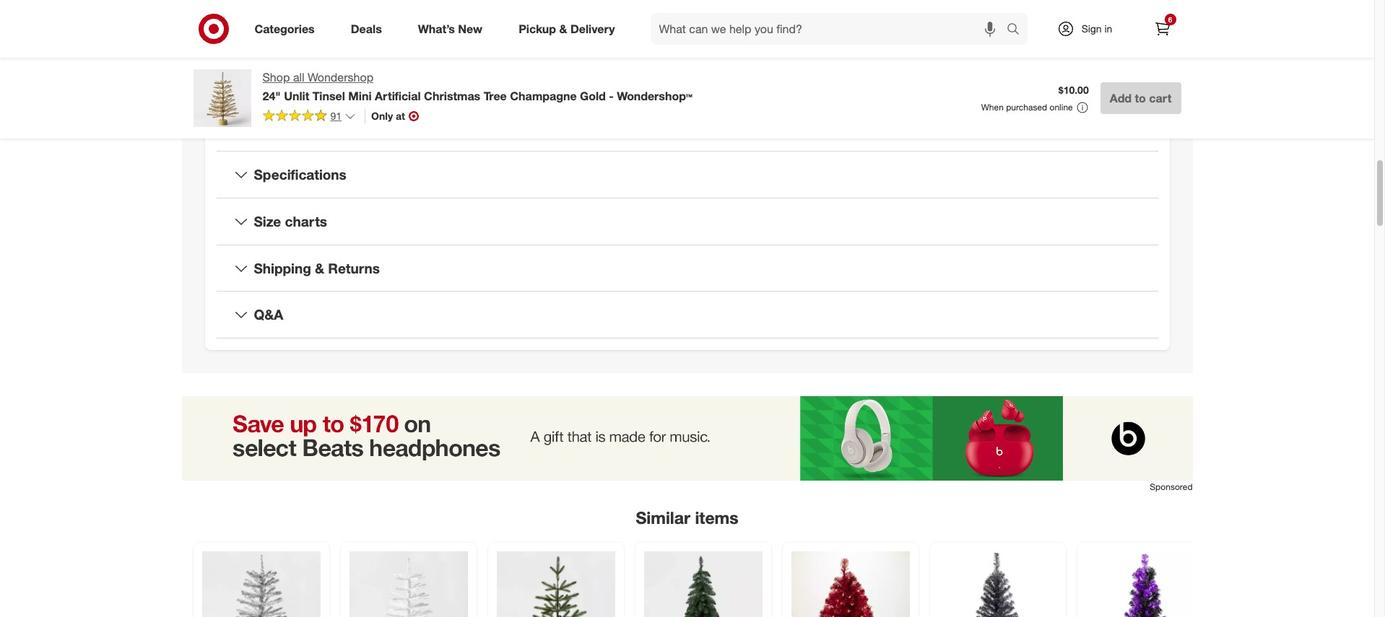 Task type: locate. For each thing, give the bounding box(es) containing it.
steady,
[[962, 62, 994, 74]]

0 horizontal spatial keeps
[[337, 65, 364, 77]]

1 horizontal spatial mini
[[916, 19, 935, 31]]

& left returns
[[315, 260, 324, 276]]

artificial
[[877, 19, 913, 31], [375, 89, 421, 103]]

set
[[1068, 62, 1081, 74]]

size charts button
[[216, 199, 1158, 245]]

0 horizontal spatial unlit
[[305, 25, 324, 37]]

0 vertical spatial the
[[1098, 48, 1112, 60]]

from
[[1008, 19, 1029, 31]]

shipping & returns
[[254, 260, 380, 276]]

similar items region
[[182, 397, 1213, 617]]

unlit up looking
[[770, 19, 791, 31]]

christmas inside shop all wondershop 24" unlit tinsel mini artificial christmas tree champagne gold - wondershop™
[[424, 89, 480, 103]]

it's
[[1016, 62, 1029, 74]]

24-
[[733, 19, 748, 31], [268, 25, 283, 37]]

a left cute,
[[801, 33, 806, 46]]

0 vertical spatial tree
[[986, 19, 1005, 31]]

0 vertical spatial artificial
[[327, 25, 362, 37]]

0 horizontal spatial to
[[1056, 62, 1065, 74]]

add
[[1110, 91, 1132, 105]]

base
[[870, 62, 892, 74], [312, 65, 334, 77]]

q&a button
[[216, 292, 1158, 338]]

0 horizontal spatial base
[[312, 65, 334, 77]]

lights.
[[778, 62, 804, 74]]

1 horizontal spatial a
[[901, 48, 906, 60]]

similar items
[[636, 508, 738, 528]]

mini up striking
[[916, 19, 935, 31]]

shop
[[262, 70, 290, 84]]

tall,
[[744, 48, 759, 60]]

1 horizontal spatial keeps
[[894, 62, 922, 74]]

1 horizontal spatial champagne
[[794, 19, 849, 31]]

0 vertical spatial unlit
[[770, 19, 791, 31]]

1 vertical spatial the
[[924, 62, 939, 74]]

unlit up the lights.
[[781, 48, 800, 60]]

1 vertical spatial tree
[[484, 89, 507, 103]]

and
[[996, 62, 1014, 74]]

artificial up attached base keeps tree steady
[[327, 25, 362, 37]]

0 vertical spatial unlit
[[305, 25, 324, 37]]

the
[[807, 62, 824, 74]]

1 vertical spatial unlit
[[284, 89, 309, 103]]

sized
[[311, 85, 335, 98]]

artificial up free
[[877, 19, 913, 31]]

pickup & delivery link
[[506, 13, 633, 45]]

christmas inside 'this 24-inch unlit champagne gold artificial mini christmas tree from wondershop™ is perfect if you're looking for a cute, maintenance-free tree for desk or tabletop display. standing 24 inches tall, this unlit artificial tree features a striking all-gold design that will sparkle in the glow of your festive lights. the attached base keeps the tree steady, and it's easy to set up with no assembly required.'
[[937, 19, 984, 31]]

champagne inside 'this 24-inch unlit champagne gold artificial mini christmas tree from wondershop™ is perfect if you're looking for a cute, maintenance-free tree for desk or tabletop display. standing 24 inches tall, this unlit artificial tree features a striking all-gold design that will sparkle in the glow of your festive lights. the attached base keeps the tree steady, and it's easy to set up with no assembly required.'
[[794, 19, 849, 31]]

tabletop up design
[[989, 33, 1026, 46]]

tree
[[414, 25, 432, 37], [917, 33, 934, 46], [841, 48, 859, 60], [942, 62, 959, 74], [367, 65, 385, 77]]

for up "all-"
[[937, 33, 949, 46]]

1 vertical spatial gold
[[580, 89, 606, 103]]

1 vertical spatial mini
[[348, 89, 372, 103]]

2 ft. tinsel tree image
[[1086, 552, 1204, 617]]

to inside 'add to cart' button
[[1135, 91, 1146, 105]]

if
[[712, 33, 717, 46]]

to left set
[[1056, 62, 1065, 74]]

24- up you're
[[733, 19, 748, 31]]

sign in link
[[1045, 13, 1135, 45]]

0 horizontal spatial &
[[315, 260, 324, 276]]

no assembly required
[[268, 106, 368, 118]]

1 horizontal spatial 24-
[[733, 19, 748, 31]]

1 horizontal spatial assembly
[[712, 77, 755, 89]]

attached base keeps tree steady
[[268, 65, 418, 77]]

artificial
[[327, 25, 362, 37], [803, 48, 838, 60]]

1 vertical spatial &
[[315, 260, 324, 276]]

shop all wondershop 24" unlit tinsel mini artificial christmas tree champagne gold - wondershop™
[[262, 70, 692, 103]]

festive
[[746, 62, 775, 74]]

unlit right the inch
[[305, 25, 324, 37]]

delivery
[[570, 21, 615, 36]]

for right looking
[[786, 33, 798, 46]]

24" unlit tinsel mini artificial christmas tree white - wondershop™ image
[[349, 552, 468, 617]]

& inside dropdown button
[[315, 260, 324, 276]]

in up the up
[[1087, 48, 1095, 60]]

What can we help you find? suggestions appear below search field
[[650, 13, 1010, 45]]

0 horizontal spatial gold
[[580, 89, 606, 103]]

your
[[723, 62, 743, 74]]

base down features
[[870, 62, 892, 74]]

1 vertical spatial artificial
[[375, 89, 421, 103]]

1 horizontal spatial christmas
[[424, 89, 480, 103]]

1 horizontal spatial the
[[1098, 48, 1112, 60]]

1 horizontal spatial tree
[[986, 19, 1005, 31]]

a down free
[[901, 48, 906, 60]]

glow
[[1115, 48, 1136, 60]]

a
[[801, 33, 806, 46], [901, 48, 906, 60]]

christmas for mini
[[937, 19, 984, 31]]

0 horizontal spatial artificial
[[327, 25, 362, 37]]

artificial down cute,
[[803, 48, 838, 60]]

champagne
[[794, 19, 849, 31], [510, 89, 577, 103]]

the
[[1098, 48, 1112, 60], [924, 62, 939, 74]]

24"
[[262, 89, 281, 103]]

with
[[1099, 62, 1117, 74]]

pickup
[[519, 21, 556, 36]]

0 horizontal spatial in
[[1087, 48, 1095, 60]]

tinsel
[[313, 89, 345, 103]]

gold inside 'this 24-inch unlit champagne gold artificial mini christmas tree from wondershop™ is perfect if you're looking for a cute, maintenance-free tree for desk or tabletop display. standing 24 inches tall, this unlit artificial tree features a striking all-gold design that will sparkle in the glow of your festive lights. the attached base keeps the tree steady, and it's easy to set up with no assembly required.'
[[852, 19, 874, 31]]

91
[[330, 110, 342, 122]]

artificial inside shop all wondershop 24" unlit tinsel mini artificial christmas tree champagne gold - wondershop™
[[375, 89, 421, 103]]

1 horizontal spatial base
[[870, 62, 892, 74]]

1 vertical spatial in
[[1087, 48, 1095, 60]]

sullivans artificial lighted red tinsel tree red 2.1' image
[[791, 552, 910, 617]]

1 horizontal spatial unlit
[[770, 19, 791, 31]]

add to cart
[[1110, 91, 1172, 105]]

0 vertical spatial champagne
[[794, 19, 849, 31]]

0 horizontal spatial artificial
[[375, 89, 421, 103]]

1 horizontal spatial tabletop
[[989, 33, 1026, 46]]

steady
[[387, 65, 418, 77]]

easy
[[1032, 62, 1053, 74]]

0 horizontal spatial tabletop
[[352, 85, 390, 98]]

striking
[[909, 48, 942, 60]]

features
[[861, 48, 898, 60]]

tabletop inside 'this 24-inch unlit champagne gold artificial mini christmas tree from wondershop™ is perfect if you're looking for a cute, maintenance-free tree for desk or tabletop display. standing 24 inches tall, this unlit artificial tree features a striking all-gold design that will sparkle in the glow of your festive lights. the attached base keeps the tree steady, and it's easy to set up with no assembly required.'
[[989, 33, 1026, 46]]

artificial up at
[[375, 89, 421, 103]]

mini up required
[[348, 89, 372, 103]]

gold up maintenance-
[[852, 19, 874, 31]]

tree for from
[[986, 19, 1005, 31]]

0 horizontal spatial mini
[[348, 89, 372, 103]]

24" unlit indexed mini artificial christmas tree - wondershop™ image
[[496, 552, 615, 617]]

you're
[[720, 33, 748, 46]]

1 horizontal spatial artificial
[[877, 19, 913, 31]]

0 vertical spatial artificial
[[877, 19, 913, 31]]

keeps up perfectly sized for tabletop display
[[337, 65, 364, 77]]

1 horizontal spatial to
[[1135, 91, 1146, 105]]

will
[[1034, 48, 1049, 60]]

1 vertical spatial assembly
[[284, 106, 327, 118]]

keeps down striking
[[894, 62, 922, 74]]

0 vertical spatial gold
[[852, 19, 874, 31]]

all-
[[945, 48, 958, 60]]

assembly
[[712, 77, 755, 89], [284, 106, 327, 118]]

1 vertical spatial tabletop
[[352, 85, 390, 98]]

0 vertical spatial to
[[1056, 62, 1065, 74]]

0 horizontal spatial champagne
[[510, 89, 577, 103]]

1 vertical spatial to
[[1135, 91, 1146, 105]]

1 horizontal spatial &
[[559, 21, 567, 36]]

24- inside 'this 24-inch unlit champagne gold artificial mini christmas tree from wondershop™ is perfect if you're looking for a cute, maintenance-free tree for desk or tabletop display. standing 24 inches tall, this unlit artificial tree features a striking all-gold design that will sparkle in the glow of your festive lights. the attached base keeps the tree steady, and it's easy to set up with no assembly required.'
[[733, 19, 748, 31]]

1 vertical spatial a
[[901, 48, 906, 60]]

when purchased online
[[981, 102, 1073, 113]]

champagne down the pickup at the left
[[510, 89, 577, 103]]

tree down "all-"
[[942, 62, 959, 74]]

tree inside shop all wondershop 24" unlit tinsel mini artificial christmas tree champagne gold - wondershop™
[[484, 89, 507, 103]]

-
[[609, 89, 614, 103]]

only at
[[371, 110, 405, 122]]

tree for champagne
[[484, 89, 507, 103]]

gold left -
[[580, 89, 606, 103]]

base up "sized"
[[312, 65, 334, 77]]

24- up 'attached'
[[268, 25, 283, 37]]

&
[[559, 21, 567, 36], [315, 260, 324, 276]]

1 horizontal spatial unlit
[[781, 48, 800, 60]]

1 vertical spatial champagne
[[510, 89, 577, 103]]

assembly down your
[[712, 77, 755, 89]]

0 vertical spatial &
[[559, 21, 567, 36]]

unlit inside shop all wondershop 24" unlit tinsel mini artificial christmas tree champagne gold - wondershop™
[[284, 89, 309, 103]]

1 horizontal spatial artificial
[[803, 48, 838, 60]]

at
[[396, 110, 405, 122]]

0 horizontal spatial a
[[801, 33, 806, 46]]

the up with
[[1098, 48, 1112, 60]]

champagne up cute,
[[794, 19, 849, 31]]

free
[[896, 33, 914, 46]]

perfectly sized for tabletop display
[[268, 85, 425, 98]]

gold
[[852, 19, 874, 31], [580, 89, 606, 103]]

specifications
[[254, 166, 346, 183]]

christmas for artificial
[[424, 89, 480, 103]]

0 horizontal spatial the
[[924, 62, 939, 74]]

similar
[[636, 508, 690, 528]]

for down wondershop
[[338, 85, 350, 98]]

0 horizontal spatial for
[[338, 85, 350, 98]]

inch
[[748, 19, 768, 31]]

to right add
[[1135, 91, 1146, 105]]

the down striking
[[924, 62, 939, 74]]

0 vertical spatial assembly
[[712, 77, 755, 89]]

1 vertical spatial unlit
[[781, 48, 800, 60]]

mini
[[916, 19, 935, 31], [348, 89, 372, 103]]

1 horizontal spatial gold
[[852, 19, 874, 31]]

tree
[[986, 19, 1005, 31], [484, 89, 507, 103]]

$10.00
[[1059, 84, 1089, 96]]

0 vertical spatial mini
[[916, 19, 935, 31]]

tabletop up only
[[352, 85, 390, 98]]

2 horizontal spatial christmas
[[937, 19, 984, 31]]

tree inside 'this 24-inch unlit champagne gold artificial mini christmas tree from wondershop™ is perfect if you're looking for a cute, maintenance-free tree for desk or tabletop display. standing 24 inches tall, this unlit artificial tree features a striking all-gold design that will sparkle in the glow of your festive lights. the attached base keeps the tree steady, and it's easy to set up with no assembly required.'
[[986, 19, 1005, 31]]

0 vertical spatial tabletop
[[989, 33, 1026, 46]]

unlit down the all
[[284, 89, 309, 103]]

categories
[[255, 21, 315, 36]]

& right the pickup at the left
[[559, 21, 567, 36]]

1 vertical spatial artificial
[[803, 48, 838, 60]]

0 vertical spatial in
[[1104, 22, 1112, 35]]

0 horizontal spatial unlit
[[284, 89, 309, 103]]

tabletop
[[989, 33, 1026, 46], [352, 85, 390, 98]]

assembly down "sized"
[[284, 106, 327, 118]]

0 horizontal spatial tree
[[484, 89, 507, 103]]

in right sign
[[1104, 22, 1112, 35]]



Task type: describe. For each thing, give the bounding box(es) containing it.
required
[[330, 106, 368, 118]]

champagne inside shop all wondershop 24" unlit tinsel mini artificial christmas tree champagne gold - wondershop™
[[510, 89, 577, 103]]

in inside 'this 24-inch unlit champagne gold artificial mini christmas tree from wondershop™ is perfect if you're looking for a cute, maintenance-free tree for desk or tabletop display. standing 24 inches tall, this unlit artificial tree features a striking all-gold design that will sparkle in the glow of your festive lights. the attached base keeps the tree steady, and it's easy to set up with no assembly required.'
[[1087, 48, 1095, 60]]

sign in
[[1082, 22, 1112, 35]]

to inside 'this 24-inch unlit champagne gold artificial mini christmas tree from wondershop™ is perfect if you're looking for a cute, maintenance-free tree for desk or tabletop display. standing 24 inches tall, this unlit artificial tree features a striking all-gold design that will sparkle in the glow of your festive lights. the attached base keeps the tree steady, and it's easy to set up with no assembly required.'
[[1056, 62, 1065, 74]]

cart
[[1149, 91, 1172, 105]]

no
[[1120, 62, 1132, 74]]

looking
[[750, 33, 783, 46]]

2 horizontal spatial for
[[937, 33, 949, 46]]

deals link
[[338, 13, 400, 45]]

display.
[[1029, 33, 1062, 46]]

up
[[1084, 62, 1096, 74]]

new
[[458, 21, 483, 36]]

advertisement region
[[182, 397, 1193, 481]]

3ft national christmas tree company black tinsel artificial christmas tree with plastic stand image
[[938, 552, 1057, 617]]

purchased
[[1006, 102, 1047, 113]]

0 horizontal spatial 24-
[[268, 25, 283, 37]]

artificial inside 'this 24-inch unlit champagne gold artificial mini christmas tree from wondershop™ is perfect if you're looking for a cute, maintenance-free tree for desk or tabletop display. standing 24 inches tall, this unlit artificial tree features a striking all-gold design that will sparkle in the glow of your festive lights. the attached base keeps the tree steady, and it's easy to set up with no assembly required.'
[[877, 19, 913, 31]]

search
[[1000, 23, 1035, 37]]

only
[[371, 110, 393, 122]]

artificial inside 'this 24-inch unlit champagne gold artificial mini christmas tree from wondershop™ is perfect if you're looking for a cute, maintenance-free tree for desk or tabletop display. standing 24 inches tall, this unlit artificial tree features a striking all-gold design that will sparkle in the glow of your festive lights. the attached base keeps the tree steady, and it's easy to set up with no assembly required.'
[[803, 48, 838, 60]]

sparkle
[[1052, 48, 1084, 60]]

shipping & returns button
[[216, 245, 1158, 291]]

display
[[393, 85, 425, 98]]

add to cart button
[[1100, 82, 1181, 114]]

online
[[1050, 102, 1073, 113]]

this
[[712, 19, 730, 31]]

maintenance-
[[834, 33, 896, 46]]

of
[[712, 62, 720, 74]]

image of 24" unlit tinsel mini artificial christmas tree champagne gold - wondershop™ image
[[193, 69, 251, 127]]

tree up the steady
[[414, 25, 432, 37]]

no
[[268, 106, 281, 118]]

search button
[[1000, 13, 1035, 48]]

desk
[[952, 33, 974, 46]]

1 horizontal spatial for
[[786, 33, 798, 46]]

keeps inside 'this 24-inch unlit champagne gold artificial mini christmas tree from wondershop™ is perfect if you're looking for a cute, maintenance-free tree for desk or tabletop display. standing 24 inches tall, this unlit artificial tree features a striking all-gold design that will sparkle in the glow of your festive lights. the attached base keeps the tree steady, and it's easy to set up with no assembly required.'
[[894, 62, 922, 74]]

inches
[[712, 48, 741, 60]]

deals
[[351, 21, 382, 36]]

1 horizontal spatial in
[[1104, 22, 1112, 35]]

gold inside shop all wondershop 24" unlit tinsel mini artificial christmas tree champagne gold - wondershop™
[[580, 89, 606, 103]]

wondershop™
[[617, 89, 692, 103]]

wondershop
[[308, 70, 373, 84]]

items
[[695, 508, 738, 528]]

3' unlit downswept alberta spruce mini artificial christmas tree with burlap base - wondershop™ image
[[644, 552, 762, 617]]

base inside 'this 24-inch unlit champagne gold artificial mini christmas tree from wondershop™ is perfect if you're looking for a cute, maintenance-free tree for desk or tabletop display. standing 24 inches tall, this unlit artificial tree features a striking all-gold design that will sparkle in the glow of your festive lights. the attached base keeps the tree steady, and it's easy to set up with no assembly required.'
[[870, 62, 892, 74]]

pickup & delivery
[[519, 21, 615, 36]]

attached
[[827, 62, 867, 74]]

required.
[[758, 77, 798, 89]]

what's new link
[[406, 13, 501, 45]]

charts
[[285, 213, 327, 230]]

assembly inside 'this 24-inch unlit champagne gold artificial mini christmas tree from wondershop™ is perfect if you're looking for a cute, maintenance-free tree for desk or tabletop display. standing 24 inches tall, this unlit artificial tree features a striking all-gold design that will sparkle in the glow of your festive lights. the attached base keeps the tree steady, and it's easy to set up with no assembly required.'
[[712, 77, 755, 89]]

6
[[1168, 15, 1172, 24]]

91 link
[[262, 109, 356, 126]]

specifications button
[[216, 152, 1158, 198]]

0 horizontal spatial christmas
[[365, 25, 411, 37]]

size charts
[[254, 213, 327, 230]]

& for shipping
[[315, 260, 324, 276]]

sponsored
[[1150, 482, 1193, 493]]

& for pickup
[[559, 21, 567, 36]]

tree up striking
[[917, 33, 934, 46]]

q&a
[[254, 307, 283, 323]]

24-inch unlit artificial christmas tree
[[268, 25, 432, 37]]

unlit inside 'this 24-inch unlit champagne gold artificial mini christmas tree from wondershop™ is perfect if you're looking for a cute, maintenance-free tree for desk or tabletop display. standing 24 inches tall, this unlit artificial tree features a striking all-gold design that will sparkle in the glow of your festive lights. the attached base keeps the tree steady, and it's easy to set up with no assembly required.'
[[770, 19, 791, 31]]

perfect
[[1107, 19, 1140, 31]]

this 24-inch unlit champagne gold artificial mini christmas tree from wondershop™ is perfect if you're looking for a cute, maintenance-free tree for desk or tabletop display. standing 24 inches tall, this unlit artificial tree features a striking all-gold design that will sparkle in the glow of your festive lights. the attached base keeps the tree steady, and it's easy to set up with no assembly required.
[[712, 19, 1140, 89]]

design
[[981, 48, 1011, 60]]

returns
[[328, 260, 380, 276]]

tree up attached
[[841, 48, 859, 60]]

inch
[[283, 25, 302, 37]]

6 link
[[1146, 13, 1178, 45]]

categories link
[[242, 13, 333, 45]]

attached
[[268, 65, 309, 77]]

unlit inside 'this 24-inch unlit champagne gold artificial mini christmas tree from wondershop™ is perfect if you're looking for a cute, maintenance-free tree for desk or tabletop display. standing 24 inches tall, this unlit artificial tree features a striking all-gold design that will sparkle in the glow of your festive lights. the attached base keeps the tree steady, and it's easy to set up with no assembly required.'
[[781, 48, 800, 60]]

perfectly
[[268, 85, 308, 98]]

mini inside 'this 24-inch unlit champagne gold artificial mini christmas tree from wondershop™ is perfect if you're looking for a cute, maintenance-free tree for desk or tabletop display. standing 24 inches tall, this unlit artificial tree features a striking all-gold design that will sparkle in the glow of your festive lights. the attached base keeps the tree steady, and it's easy to set up with no assembly required.'
[[916, 19, 935, 31]]

0 vertical spatial a
[[801, 33, 806, 46]]

that
[[1014, 48, 1032, 60]]

what's new
[[418, 21, 483, 36]]

standing
[[1065, 33, 1105, 46]]

shipping
[[254, 260, 311, 276]]

0 horizontal spatial assembly
[[284, 106, 327, 118]]

sign
[[1082, 22, 1102, 35]]

all
[[293, 70, 304, 84]]

wondershop™ is
[[1032, 19, 1105, 31]]

24" unlit tinsel mini artificial christmas tree silver - wondershop™ image
[[202, 552, 320, 617]]

what's
[[418, 21, 455, 36]]

gold
[[958, 48, 978, 60]]

cute,
[[809, 33, 831, 46]]

this
[[762, 48, 778, 60]]

mini inside shop all wondershop 24" unlit tinsel mini artificial christmas tree champagne gold - wondershop™
[[348, 89, 372, 103]]

when
[[981, 102, 1004, 113]]

24
[[1108, 33, 1119, 46]]

tree left the steady
[[367, 65, 385, 77]]

size
[[254, 213, 281, 230]]

or
[[977, 33, 986, 46]]



Task type: vqa. For each thing, say whether or not it's contained in the screenshot.
the rightmost happy
no



